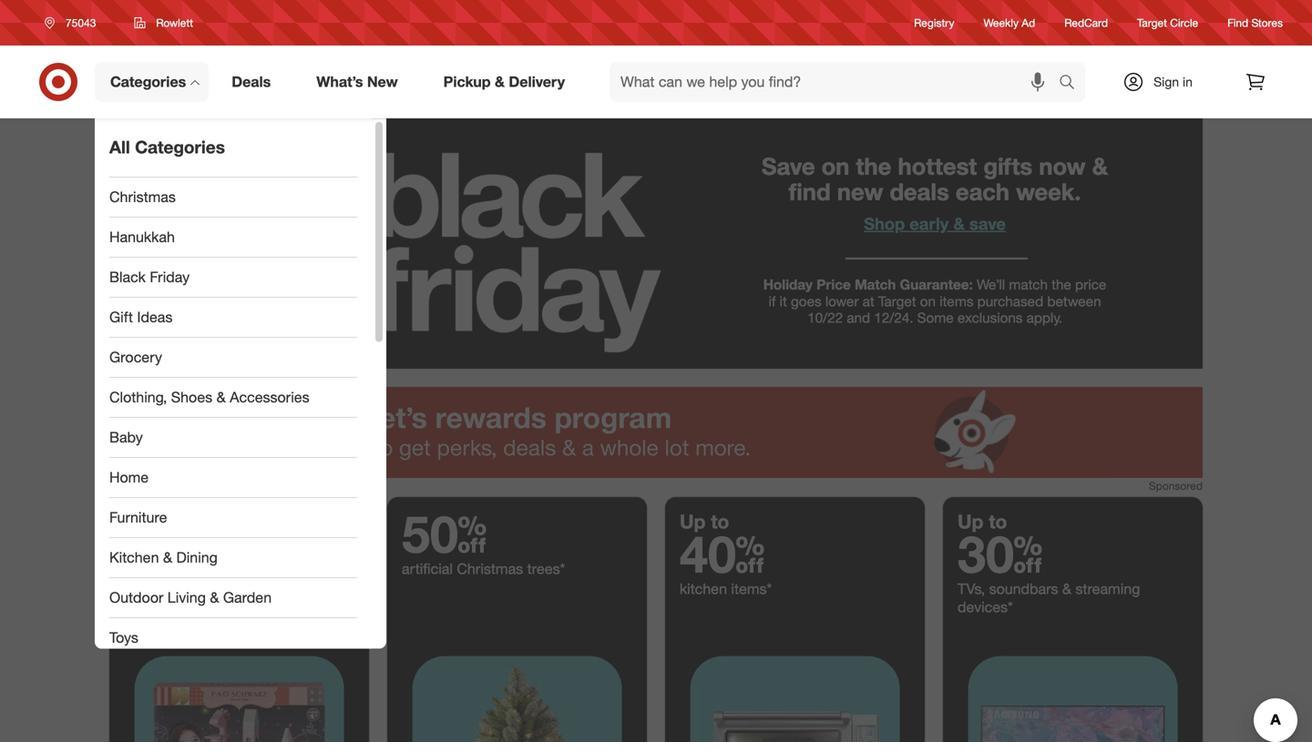 Task type: vqa. For each thing, say whether or not it's contained in the screenshot.
Baby at the bottom left of page
yes



Task type: describe. For each thing, give the bounding box(es) containing it.
up to for 30
[[958, 511, 1007, 534]]

clothing,
[[109, 389, 167, 407]]

to for 40
[[711, 511, 729, 534]]

each
[[956, 178, 1010, 206]]

grocery
[[109, 349, 162, 366]]

fao
[[124, 561, 151, 578]]

gift ideas
[[109, 309, 173, 326]]

new
[[367, 73, 398, 91]]

devices*
[[958, 599, 1013, 617]]

if
[[769, 293, 776, 310]]

deals
[[232, 73, 271, 91]]

what's new
[[316, 73, 398, 91]]

all categories
[[109, 137, 225, 158]]

streaming
[[1076, 581, 1140, 598]]

we'll
[[977, 276, 1005, 293]]

furniture
[[109, 509, 167, 527]]

target circle
[[1137, 16, 1199, 30]]

& right shoes
[[217, 389, 226, 407]]

outdoor
[[109, 589, 163, 607]]

target black friday image for fao schwarz toys*
[[109, 632, 369, 743]]

50 artificial christmas trees*
[[402, 503, 565, 578]]

items
[[940, 293, 974, 310]]

registry
[[914, 16, 955, 30]]

hanukkah link
[[95, 218, 372, 258]]

& left dining
[[163, 549, 172, 567]]

75043
[[66, 16, 96, 30]]

gift
[[109, 309, 133, 326]]

artificial
[[402, 561, 453, 578]]

living
[[168, 589, 206, 607]]

find stores
[[1228, 16, 1283, 30]]

find
[[789, 178, 831, 206]]

circle
[[1170, 16, 1199, 30]]

10/22
[[808, 310, 843, 326]]

we'll match the price if it goes lower at target on items purchased between 10/22 and 12/24. some exclusions apply.
[[769, 276, 1107, 326]]

& inside the "save on the hottest gifts now & find new deals each week."
[[1092, 152, 1108, 180]]

tvs,
[[958, 581, 985, 598]]

redcard
[[1065, 16, 1108, 30]]

target black friday image for kitchen items*
[[665, 632, 925, 743]]

holiday
[[764, 276, 813, 293]]

sign in link
[[1107, 62, 1221, 102]]

& right pickup
[[495, 73, 505, 91]]

sign
[[1154, 74, 1179, 90]]

home link
[[95, 458, 372, 499]]

hanukkah
[[109, 228, 175, 246]]

kitchen & dining link
[[95, 539, 372, 579]]

50
[[402, 503, 487, 565]]

What can we help you find? suggestions appear below search field
[[610, 62, 1064, 102]]

search button
[[1051, 62, 1095, 106]]

kitchen
[[680, 581, 727, 598]]

to for 30
[[989, 511, 1007, 534]]

kitchen items*
[[680, 581, 772, 598]]

black friday
[[109, 268, 190, 286]]

hottest
[[898, 152, 977, 180]]

sign in
[[1154, 74, 1193, 90]]

find stores link
[[1228, 15, 1283, 31]]

match
[[1009, 276, 1048, 293]]

it
[[780, 293, 787, 310]]

dining
[[176, 549, 218, 567]]

the for on
[[856, 152, 892, 180]]

on inside we'll match the price if it goes lower at target on items purchased between 10/22 and 12/24. some exclusions apply.
[[920, 293, 936, 310]]

advertisement region
[[109, 387, 1203, 478]]

target circle link
[[1137, 15, 1199, 31]]

& right living
[[210, 589, 219, 607]]

rowlett
[[156, 16, 193, 30]]

toys link
[[95, 619, 372, 659]]

baby
[[109, 429, 143, 447]]

the for match
[[1052, 276, 1072, 293]]

lower
[[826, 293, 859, 310]]

schwarz
[[156, 561, 211, 578]]

soundbars
[[989, 581, 1059, 598]]

at
[[863, 293, 875, 310]]

christmas inside 50 artificial christmas trees*
[[457, 561, 523, 578]]

what's
[[316, 73, 363, 91]]

toys*
[[215, 561, 248, 578]]

items*
[[731, 581, 772, 598]]

weekly
[[984, 16, 1019, 30]]

target black friday image for tvs, soundbars & streaming devices*
[[943, 632, 1203, 743]]

weekly ad link
[[984, 15, 1036, 31]]

find
[[1228, 16, 1249, 30]]

outdoor living & garden link
[[95, 579, 372, 619]]

save
[[762, 152, 815, 180]]



Task type: locate. For each thing, give the bounding box(es) containing it.
12/24.
[[874, 310, 914, 326]]

categories right all
[[135, 137, 225, 158]]

0 horizontal spatial up
[[680, 511, 706, 534]]

75043 button
[[33, 6, 115, 39]]

1 horizontal spatial to
[[989, 511, 1007, 534]]

search
[[1051, 75, 1095, 93]]

& left streaming
[[1063, 581, 1072, 598]]

target left circle
[[1137, 16, 1167, 30]]

week.
[[1016, 178, 1081, 206]]

0 horizontal spatial target
[[879, 293, 916, 310]]

2 up to from the left
[[958, 511, 1007, 534]]

categories link
[[95, 62, 209, 102]]

pickup & delivery
[[444, 73, 565, 91]]

accessories
[[230, 389, 309, 407]]

on
[[822, 152, 850, 180], [920, 293, 936, 310]]

clothing, shoes & accessories
[[109, 389, 309, 407]]

black friday link
[[95, 258, 372, 298]]

0 vertical spatial the
[[856, 152, 892, 180]]

0 horizontal spatial christmas
[[109, 188, 176, 206]]

baby link
[[95, 418, 372, 458]]

1 vertical spatial categories
[[135, 137, 225, 158]]

0 vertical spatial christmas
[[109, 188, 176, 206]]

gifts
[[984, 152, 1033, 180]]

0 vertical spatial target
[[1137, 16, 1167, 30]]

up for 40
[[680, 511, 706, 534]]

up to up kitchen
[[680, 511, 729, 534]]

match
[[855, 276, 896, 293]]

sponsored
[[1149, 479, 1203, 493]]

1 target black friday image from the left
[[109, 632, 369, 743]]

garden
[[223, 589, 272, 607]]

target black friday image
[[109, 632, 369, 743], [387, 632, 647, 743], [665, 632, 925, 743], [943, 632, 1203, 743]]

delivery
[[509, 73, 565, 91]]

black friday deals image
[[109, 118, 1203, 369]]

furniture link
[[95, 499, 372, 539]]

1 vertical spatial christmas
[[457, 561, 523, 578]]

& inside tvs, soundbars & streaming devices*
[[1063, 581, 1072, 598]]

on inside the "save on the hottest gifts now & find new deals each week."
[[822, 152, 850, 180]]

purchased
[[978, 293, 1044, 310]]

outdoor living & garden
[[109, 589, 272, 607]]

4 target black friday image from the left
[[943, 632, 1203, 743]]

1 up from the left
[[680, 511, 706, 534]]

pickup & delivery link
[[428, 62, 588, 102]]

1 horizontal spatial target
[[1137, 16, 1167, 30]]

new
[[837, 178, 883, 206]]

christmas link
[[95, 178, 372, 218]]

up to up tvs,
[[958, 511, 1007, 534]]

0 horizontal spatial on
[[822, 152, 850, 180]]

up
[[680, 511, 706, 534], [958, 511, 984, 534]]

ad
[[1022, 16, 1036, 30]]

what's new link
[[301, 62, 421, 102]]

tvs, soundbars & streaming devices*
[[958, 581, 1140, 617]]

2 to from the left
[[989, 511, 1007, 534]]

the up shop
[[856, 152, 892, 180]]

on right save
[[822, 152, 850, 180]]

0 horizontal spatial the
[[856, 152, 892, 180]]

price
[[817, 276, 851, 293]]

christmas left trees*
[[457, 561, 523, 578]]

1 horizontal spatial up to
[[958, 511, 1007, 534]]

trees*
[[527, 561, 565, 578]]

shop early & save
[[864, 214, 1006, 234]]

2 up from the left
[[958, 511, 984, 534]]

25
[[124, 503, 209, 565]]

up for 30
[[958, 511, 984, 534]]

the
[[856, 152, 892, 180], [1052, 276, 1072, 293]]

target
[[1137, 16, 1167, 30], [879, 293, 916, 310]]

categories down rowlett dropdown button
[[110, 73, 186, 91]]

30
[[958, 523, 1043, 585]]

2 target black friday image from the left
[[387, 632, 647, 743]]

home
[[109, 469, 149, 487]]

1 vertical spatial target
[[879, 293, 916, 310]]

christmas up hanukkah
[[109, 188, 176, 206]]

all
[[109, 137, 130, 158]]

clothing, shoes & accessories link
[[95, 378, 372, 418]]

40
[[680, 523, 765, 585]]

between
[[1048, 293, 1102, 310]]

1 vertical spatial on
[[920, 293, 936, 310]]

redcard link
[[1065, 15, 1108, 31]]

1 vertical spatial the
[[1052, 276, 1072, 293]]

kitchen
[[109, 549, 159, 567]]

& left save
[[954, 214, 965, 234]]

up up kitchen
[[680, 511, 706, 534]]

1 to from the left
[[711, 511, 729, 534]]

0 vertical spatial categories
[[110, 73, 186, 91]]

exclusions
[[958, 310, 1023, 326]]

goes
[[791, 293, 822, 310]]

grocery link
[[95, 338, 372, 378]]

&
[[495, 73, 505, 91], [1092, 152, 1108, 180], [954, 214, 965, 234], [217, 389, 226, 407], [163, 549, 172, 567], [1063, 581, 1072, 598], [210, 589, 219, 607]]

in
[[1183, 74, 1193, 90]]

toys
[[109, 629, 138, 647]]

friday
[[150, 268, 190, 286]]

25 fao schwarz toys*
[[124, 503, 248, 578]]

1 up to from the left
[[680, 511, 729, 534]]

0 horizontal spatial to
[[711, 511, 729, 534]]

up to
[[680, 511, 729, 534], [958, 511, 1007, 534]]

the inside we'll match the price if it goes lower at target on items purchased between 10/22 and 12/24. some exclusions apply.
[[1052, 276, 1072, 293]]

0 vertical spatial on
[[822, 152, 850, 180]]

to up kitchen items*
[[711, 511, 729, 534]]

3 target black friday image from the left
[[665, 632, 925, 743]]

apply.
[[1027, 310, 1063, 326]]

to up the soundbars
[[989, 511, 1007, 534]]

up up tvs,
[[958, 511, 984, 534]]

holiday price match guarantee:
[[764, 276, 973, 293]]

1 horizontal spatial christmas
[[457, 561, 523, 578]]

on left items
[[920, 293, 936, 310]]

up to for 40
[[680, 511, 729, 534]]

1 horizontal spatial the
[[1052, 276, 1072, 293]]

shop
[[864, 214, 905, 234]]

now
[[1039, 152, 1086, 180]]

1 horizontal spatial up
[[958, 511, 984, 534]]

target black friday image for artificial christmas trees*
[[387, 632, 647, 743]]

deals
[[890, 178, 949, 206]]

weekly ad
[[984, 16, 1036, 30]]

rowlett button
[[122, 6, 205, 39]]

black
[[109, 268, 146, 286]]

target right at
[[879, 293, 916, 310]]

ideas
[[137, 309, 173, 326]]

the inside the "save on the hottest gifts now & find new deals each week."
[[856, 152, 892, 180]]

christmas inside the christmas link
[[109, 188, 176, 206]]

save
[[970, 214, 1006, 234]]

stores
[[1252, 16, 1283, 30]]

kitchen & dining
[[109, 549, 218, 567]]

the left price at the top
[[1052, 276, 1072, 293]]

1 horizontal spatial on
[[920, 293, 936, 310]]

& right now
[[1092, 152, 1108, 180]]

and
[[847, 310, 870, 326]]

0 horizontal spatial up to
[[680, 511, 729, 534]]

target inside we'll match the price if it goes lower at target on items purchased between 10/22 and 12/24. some exclusions apply.
[[879, 293, 916, 310]]

shoes
[[171, 389, 213, 407]]



